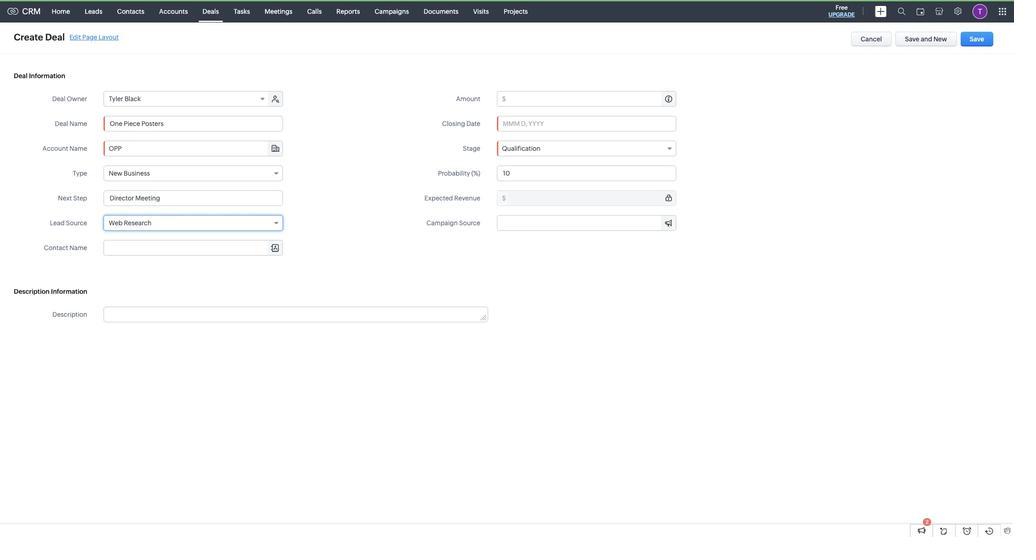 Task type: locate. For each thing, give the bounding box(es) containing it.
new inside button
[[934, 35, 948, 43]]

new left business
[[109, 170, 122, 177]]

2 vertical spatial name
[[70, 244, 87, 252]]

edit
[[69, 33, 81, 41]]

information down contact name
[[51, 288, 87, 296]]

expected revenue
[[425, 195, 481, 202]]

information for description information
[[51, 288, 87, 296]]

deal up account name
[[55, 120, 68, 128]]

type
[[73, 170, 87, 177]]

and
[[921, 35, 933, 43]]

create menu element
[[870, 0, 893, 22]]

0 vertical spatial description
[[14, 288, 50, 296]]

create menu image
[[876, 6, 887, 17]]

None field
[[104, 141, 283, 156], [498, 216, 676, 231], [104, 241, 283, 255], [104, 141, 283, 156], [498, 216, 676, 231], [104, 241, 283, 255]]

crm
[[22, 6, 41, 16]]

new
[[934, 35, 948, 43], [109, 170, 122, 177]]

campaigns link
[[367, 0, 417, 22]]

information
[[29, 72, 65, 80], [51, 288, 87, 296]]

description
[[14, 288, 50, 296], [52, 311, 87, 319]]

3 name from the top
[[70, 244, 87, 252]]

campaign source
[[427, 220, 481, 227]]

1 vertical spatial $
[[502, 195, 506, 202]]

1 name from the top
[[70, 120, 87, 128]]

accounts link
[[152, 0, 195, 22]]

0 horizontal spatial new
[[109, 170, 122, 177]]

source down revenue
[[459, 220, 481, 227]]

account name
[[42, 145, 87, 152]]

deal for deal owner
[[52, 95, 66, 103]]

deal name
[[55, 120, 87, 128]]

closing date
[[442, 120, 481, 128]]

2 $ from the top
[[502, 195, 506, 202]]

qualification
[[502, 145, 541, 152]]

(%)
[[472, 170, 481, 177]]

0 horizontal spatial description
[[14, 288, 50, 296]]

next
[[58, 195, 72, 202]]

layout
[[99, 33, 119, 41]]

information up deal owner
[[29, 72, 65, 80]]

save down profile icon
[[970, 35, 985, 43]]

1 vertical spatial new
[[109, 170, 122, 177]]

2 name from the top
[[70, 145, 87, 152]]

leads
[[85, 8, 102, 15]]

business
[[124, 170, 150, 177]]

search image
[[898, 7, 906, 15]]

documents link
[[417, 0, 466, 22]]

2
[[926, 520, 929, 525]]

$
[[502, 95, 506, 103], [502, 195, 506, 202]]

description for description
[[52, 311, 87, 319]]

2 source from the left
[[459, 220, 481, 227]]

calendar image
[[917, 8, 925, 15]]

deal left the 'edit'
[[45, 32, 65, 42]]

free upgrade
[[829, 4, 855, 18]]

2 save from the left
[[970, 35, 985, 43]]

1 source from the left
[[66, 220, 87, 227]]

MMM D, YYYY text field
[[497, 116, 677, 132]]

cancel
[[861, 35, 882, 43]]

1 vertical spatial information
[[51, 288, 87, 296]]

1 horizontal spatial source
[[459, 220, 481, 227]]

projects link
[[497, 0, 535, 22]]

1 vertical spatial name
[[70, 145, 87, 152]]

revenue
[[454, 195, 481, 202]]

tyler black
[[109, 95, 141, 103]]

step
[[73, 195, 87, 202]]

upgrade
[[829, 12, 855, 18]]

closing
[[442, 120, 465, 128]]

$ for expected revenue
[[502, 195, 506, 202]]

deal
[[45, 32, 65, 42], [14, 72, 28, 80], [52, 95, 66, 103], [55, 120, 68, 128]]

new right and
[[934, 35, 948, 43]]

1 horizontal spatial description
[[52, 311, 87, 319]]

0 horizontal spatial source
[[66, 220, 87, 227]]

0 vertical spatial $
[[502, 95, 506, 103]]

save and new button
[[896, 32, 957, 46]]

free
[[836, 4, 848, 11]]

name
[[70, 120, 87, 128], [70, 145, 87, 152], [70, 244, 87, 252]]

0 vertical spatial name
[[70, 120, 87, 128]]

home link
[[44, 0, 77, 22]]

black
[[125, 95, 141, 103]]

date
[[467, 120, 481, 128]]

None text field
[[104, 116, 283, 132], [497, 166, 677, 181], [104, 191, 283, 206], [498, 216, 676, 231], [104, 116, 283, 132], [497, 166, 677, 181], [104, 191, 283, 206], [498, 216, 676, 231]]

0 horizontal spatial save
[[905, 35, 920, 43]]

$ right revenue
[[502, 195, 506, 202]]

name down owner
[[70, 120, 87, 128]]

save left and
[[905, 35, 920, 43]]

1 $ from the top
[[502, 95, 506, 103]]

None text field
[[508, 92, 676, 106], [104, 141, 283, 156], [508, 191, 676, 206], [104, 241, 283, 255], [104, 307, 488, 322], [508, 92, 676, 106], [104, 141, 283, 156], [508, 191, 676, 206], [104, 241, 283, 255], [104, 307, 488, 322]]

1 horizontal spatial new
[[934, 35, 948, 43]]

deal owner
[[52, 95, 87, 103]]

Qualification field
[[497, 141, 677, 157]]

save
[[905, 35, 920, 43], [970, 35, 985, 43]]

campaign
[[427, 220, 458, 227]]

1 vertical spatial description
[[52, 311, 87, 319]]

research
[[124, 220, 152, 227]]

accounts
[[159, 8, 188, 15]]

search element
[[893, 0, 911, 23]]

source right lead
[[66, 220, 87, 227]]

name right account
[[70, 145, 87, 152]]

name right 'contact'
[[70, 244, 87, 252]]

lead
[[50, 220, 65, 227]]

$ right amount
[[502, 95, 506, 103]]

create
[[14, 32, 43, 42]]

source for campaign source
[[459, 220, 481, 227]]

meetings
[[265, 8, 293, 15]]

deal down create on the left top of page
[[14, 72, 28, 80]]

source
[[66, 220, 87, 227], [459, 220, 481, 227]]

information for deal information
[[29, 72, 65, 80]]

save for save
[[970, 35, 985, 43]]

web research
[[109, 220, 152, 227]]

1 horizontal spatial save
[[970, 35, 985, 43]]

0 vertical spatial new
[[934, 35, 948, 43]]

deal left owner
[[52, 95, 66, 103]]

1 save from the left
[[905, 35, 920, 43]]

0 vertical spatial information
[[29, 72, 65, 80]]



Task type: describe. For each thing, give the bounding box(es) containing it.
save and new
[[905, 35, 948, 43]]

Tyler Black field
[[104, 92, 269, 106]]

calls link
[[300, 0, 329, 22]]

name for contact name
[[70, 244, 87, 252]]

name for account name
[[70, 145, 87, 152]]

edit page layout link
[[69, 33, 119, 41]]

calls
[[307, 8, 322, 15]]

profile image
[[973, 4, 988, 19]]

home
[[52, 8, 70, 15]]

probability
[[438, 170, 470, 177]]

visits link
[[466, 0, 497, 22]]

probability (%)
[[438, 170, 481, 177]]

projects
[[504, 8, 528, 15]]

reports
[[337, 8, 360, 15]]

save button
[[961, 32, 994, 46]]

campaigns
[[375, 8, 409, 15]]

source for lead source
[[66, 220, 87, 227]]

Web Research field
[[104, 215, 283, 231]]

description for description information
[[14, 288, 50, 296]]

tasks
[[234, 8, 250, 15]]

lead source
[[50, 220, 87, 227]]

owner
[[67, 95, 87, 103]]

page
[[82, 33, 97, 41]]

contact
[[44, 244, 68, 252]]

cancel button
[[851, 32, 892, 46]]

$ for amount
[[502, 95, 506, 103]]

deal information
[[14, 72, 65, 80]]

name for deal name
[[70, 120, 87, 128]]

new inside field
[[109, 170, 122, 177]]

stage
[[463, 145, 481, 152]]

new business
[[109, 170, 150, 177]]

deals link
[[195, 0, 226, 22]]

leads link
[[77, 0, 110, 22]]

documents
[[424, 8, 459, 15]]

tasks link
[[226, 0, 257, 22]]

save for save and new
[[905, 35, 920, 43]]

contact name
[[44, 244, 87, 252]]

description information
[[14, 288, 87, 296]]

meetings link
[[257, 0, 300, 22]]

tyler
[[109, 95, 123, 103]]

deals
[[203, 8, 219, 15]]

expected
[[425, 195, 453, 202]]

New Business field
[[104, 166, 283, 181]]

deal for deal name
[[55, 120, 68, 128]]

contacts
[[117, 8, 144, 15]]

reports link
[[329, 0, 367, 22]]

web
[[109, 220, 123, 227]]

next step
[[58, 195, 87, 202]]

create deal edit page layout
[[14, 32, 119, 42]]

account
[[42, 145, 68, 152]]

contacts link
[[110, 0, 152, 22]]

deal for deal information
[[14, 72, 28, 80]]

visits
[[473, 8, 489, 15]]

crm link
[[7, 6, 41, 16]]

amount
[[456, 95, 481, 103]]

profile element
[[968, 0, 993, 22]]



Task type: vqa. For each thing, say whether or not it's contained in the screenshot.
Logo
no



